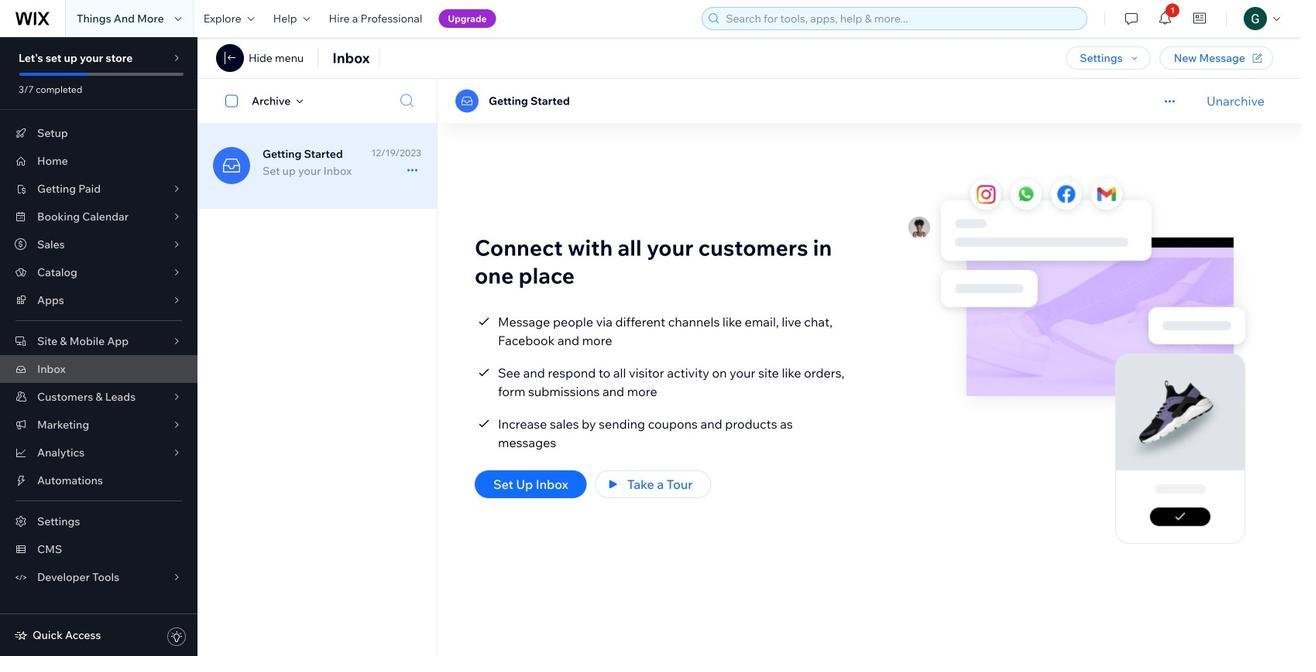 Task type: describe. For each thing, give the bounding box(es) containing it.
Search for tools, apps, help & more... field
[[721, 8, 1082, 29]]



Task type: locate. For each thing, give the bounding box(es) containing it.
sidebar element
[[0, 37, 198, 657]]

None checkbox
[[217, 92, 252, 110]]

1 vertical spatial getting started image
[[213, 147, 250, 184]]

0 vertical spatial getting started image
[[455, 89, 479, 113]]

getting started image
[[455, 89, 479, 113], [213, 147, 250, 184]]

0 horizontal spatial getting started image
[[213, 147, 250, 184]]

1 horizontal spatial getting started image
[[455, 89, 479, 113]]



Task type: vqa. For each thing, say whether or not it's contained in the screenshot.
Getting Started icon
yes



